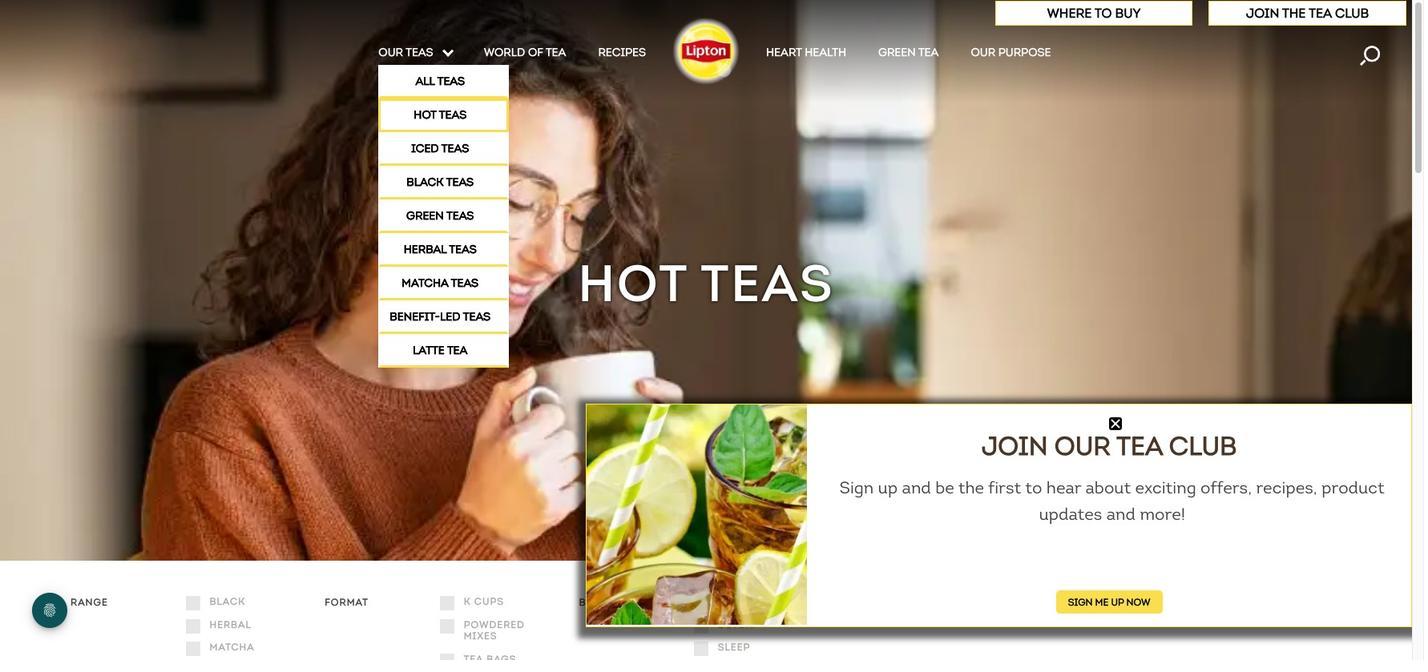 Task type: locate. For each thing, give the bounding box(es) containing it.
hot teas inside "link"
[[414, 108, 467, 122]]

offers,
[[1201, 478, 1252, 499]]

hot inside "link"
[[414, 108, 437, 122]]

1 vertical spatial tea
[[1117, 430, 1163, 462]]

matcha
[[210, 641, 255, 654]]

tea
[[1309, 6, 1332, 21], [919, 46, 939, 59], [447, 344, 468, 358]]

me
[[1096, 596, 1109, 608]]

1 horizontal spatial and
[[1107, 504, 1136, 525]]

1 horizontal spatial green
[[879, 46, 916, 59]]

0 horizontal spatial green
[[407, 209, 444, 223]]

open privacy settings image
[[32, 593, 67, 629]]

0 vertical spatial tea
[[546, 46, 566, 59]]

teas for black teas "link"
[[446, 176, 474, 189]]

our
[[971, 46, 996, 59], [1055, 430, 1111, 462]]

2 horizontal spatial tea
[[1309, 6, 1332, 21]]

1 vertical spatial green
[[407, 209, 444, 223]]

about
[[1086, 478, 1131, 499]]

1 horizontal spatial tea
[[1117, 430, 1163, 462]]

0 vertical spatial hot
[[414, 108, 437, 122]]

recipes link
[[598, 46, 646, 65]]

world of tea
[[484, 46, 566, 59]]

the
[[959, 478, 985, 499]]

where
[[1047, 6, 1092, 21]]

green tea
[[879, 46, 939, 59]]

0 vertical spatial and
[[902, 478, 931, 499]]

0 horizontal spatial tea
[[447, 344, 468, 358]]

0 vertical spatial our
[[971, 46, 996, 59]]

k
[[464, 596, 471, 608]]

green for green teas
[[407, 209, 444, 223]]

and
[[902, 478, 931, 499], [1107, 504, 1136, 525]]

0 horizontal spatial hot teas
[[414, 108, 467, 122]]

0 horizontal spatial hot
[[414, 108, 437, 122]]

1 vertical spatial our
[[1055, 430, 1111, 462]]

join the tea club button
[[1209, 1, 1407, 26]]

tea for our
[[1117, 430, 1163, 462]]

tea up exciting
[[1117, 430, 1163, 462]]

join our tea club
[[982, 430, 1237, 462]]

green teas
[[407, 209, 474, 223]]

green inside green tea 'link'
[[879, 46, 916, 59]]

heart
[[766, 46, 802, 59]]

matcha teas
[[402, 277, 479, 290]]

club
[[1170, 430, 1237, 462]]

black
[[407, 176, 444, 189]]

and left be
[[902, 478, 931, 499]]

tea inside 'link'
[[919, 46, 939, 59]]

powdered
[[464, 619, 525, 631]]

0 horizontal spatial and
[[902, 478, 931, 499]]

join
[[1247, 6, 1280, 21]]

tea inside button
[[1309, 6, 1332, 21]]

teas
[[406, 46, 433, 59], [437, 75, 465, 88], [439, 108, 467, 122], [446, 176, 474, 189], [447, 209, 474, 223], [449, 243, 477, 257], [701, 251, 834, 317], [451, 277, 479, 290], [463, 310, 491, 324]]

teas for 'our teas' link on the left
[[406, 46, 433, 59]]

0 vertical spatial hot teas
[[414, 108, 467, 122]]

1 vertical spatial and
[[1107, 504, 1136, 525]]

hot
[[414, 108, 437, 122], [578, 251, 688, 317]]

1 horizontal spatial hot teas
[[578, 251, 834, 317]]

0 horizontal spatial our
[[971, 46, 996, 59]]

our left purpose
[[971, 46, 996, 59]]

benefit-led teas
[[390, 310, 491, 324]]

teas for hot teas "link"
[[439, 108, 467, 122]]

green down black
[[407, 209, 444, 223]]

hear
[[1047, 478, 1082, 499]]

1 vertical spatial tea
[[919, 46, 939, 59]]

tea
[[546, 46, 566, 59], [1117, 430, 1163, 462]]

latte tea link
[[379, 334, 509, 368]]

green for green tea
[[879, 46, 916, 59]]

tea for of
[[546, 46, 566, 59]]

our purpose
[[971, 46, 1051, 59]]

hot teas
[[414, 108, 467, 122], [578, 251, 834, 317]]

1 horizontal spatial our
[[1055, 430, 1111, 462]]

heart health
[[766, 46, 847, 59]]

green tea link
[[879, 46, 939, 65]]

range
[[71, 597, 108, 609]]

our purpose link
[[971, 46, 1051, 65]]

tea for latte tea
[[447, 344, 468, 358]]

green
[[879, 46, 916, 59], [407, 209, 444, 223]]

sign
[[1069, 596, 1093, 608]]

navigation
[[0, 45, 1413, 368]]

navigation containing our teas
[[0, 45, 1413, 368]]

tea inside world of tea link
[[546, 46, 566, 59]]

tea right of
[[546, 46, 566, 59]]

1 horizontal spatial tea
[[919, 46, 939, 59]]

2 vertical spatial tea
[[447, 344, 468, 358]]

0 vertical spatial green
[[879, 46, 916, 59]]

mixes
[[464, 630, 497, 642]]

and down about
[[1107, 504, 1136, 525]]

1 horizontal spatial hot
[[578, 251, 688, 317]]

benefit
[[579, 597, 624, 609]]

more!
[[1140, 504, 1186, 525]]

green right health
[[879, 46, 916, 59]]

of
[[528, 46, 543, 59]]

0 horizontal spatial tea
[[546, 46, 566, 59]]

0 vertical spatial tea
[[1309, 6, 1332, 21]]

green inside the green teas link
[[407, 209, 444, 223]]

join
[[982, 430, 1048, 462]]

our up hear
[[1055, 430, 1111, 462]]



Task type: describe. For each thing, give the bounding box(es) containing it.
all teas
[[416, 75, 465, 88]]

teas for herbal teas link at the left
[[449, 243, 477, 257]]

to
[[1095, 6, 1112, 21]]

purpose
[[999, 46, 1051, 59]]

where to buy
[[1047, 6, 1141, 21]]

sign me up now
[[1069, 596, 1151, 608]]

join the tea club
[[1247, 6, 1370, 21]]

recipes,
[[1257, 478, 1318, 499]]

tea for green tea
[[919, 46, 939, 59]]

all
[[416, 75, 435, 88]]

buy
[[1116, 6, 1141, 21]]

benefit-led teas link
[[379, 301, 509, 334]]

powdered mixes
[[464, 619, 525, 642]]

world of tea link
[[484, 46, 566, 65]]

heart health link
[[766, 46, 847, 65]]

matcha teas link
[[379, 267, 509, 301]]

club
[[1336, 6, 1370, 21]]

herbal
[[404, 243, 447, 257]]

format
[[325, 597, 369, 609]]

hero image image
[[0, 0, 1413, 562]]

where to buy link
[[1047, 6, 1141, 21]]

sign
[[840, 478, 874, 499]]

up
[[878, 478, 898, 499]]

iced
[[412, 142, 439, 156]]

benefit-
[[390, 310, 440, 324]]

sleep
[[718, 641, 751, 654]]

our teas link
[[379, 46, 452, 65]]

join the tea club link
[[1247, 6, 1370, 21]]

1 vertical spatial hot
[[578, 251, 688, 317]]

lipton site logo image
[[670, 14, 742, 87]]

026e8 image
[[1110, 418, 1123, 430]]

teas for the green teas link
[[447, 209, 474, 223]]

sign up and be the first to hear about exciting offers, recipes, product updates and more!
[[840, 478, 1385, 525]]

matcha
[[402, 277, 449, 290]]

our
[[379, 46, 403, 59]]

1 vertical spatial hot teas
[[578, 251, 834, 317]]

our inside navigation
[[971, 46, 996, 59]]

black teas
[[407, 176, 474, 189]]

where to buy button
[[995, 1, 1193, 26]]

teas for all teas link
[[437, 75, 465, 88]]

hot teas link
[[379, 99, 509, 132]]

k cups
[[464, 596, 504, 608]]

now
[[1127, 596, 1151, 608]]

signup image
[[587, 405, 808, 625]]

product
[[1322, 478, 1385, 499]]

herbal teas link
[[379, 233, 509, 267]]

be
[[936, 478, 955, 499]]

updates
[[1039, 504, 1103, 525]]

to
[[1026, 478, 1043, 499]]

immunity
[[718, 596, 774, 608]]

detox
[[718, 619, 753, 631]]

iced teas link
[[379, 132, 509, 166]]

led
[[440, 310, 461, 324]]

black
[[210, 596, 245, 608]]

our teas
[[379, 46, 436, 59]]

the
[[1283, 6, 1306, 21]]

cups
[[474, 596, 504, 608]]

recipes
[[598, 46, 646, 59]]

sign me up now link
[[1056, 591, 1163, 614]]

latte
[[413, 344, 445, 358]]

all teas link
[[379, 65, 509, 99]]

black teas link
[[379, 166, 509, 200]]

health
[[805, 46, 847, 59]]

up
[[1111, 596, 1124, 608]]

teas for matcha teas link
[[451, 277, 479, 290]]

world
[[484, 46, 525, 59]]

first
[[989, 478, 1022, 499]]

herbal teas
[[404, 243, 477, 257]]

green teas link
[[379, 200, 509, 233]]

latte tea
[[413, 344, 468, 358]]

teas
[[442, 142, 469, 156]]

herbal
[[210, 619, 251, 631]]

iced teas
[[412, 142, 469, 156]]

exciting
[[1136, 478, 1197, 499]]



Task type: vqa. For each thing, say whether or not it's contained in the screenshot.
the OUR
yes



